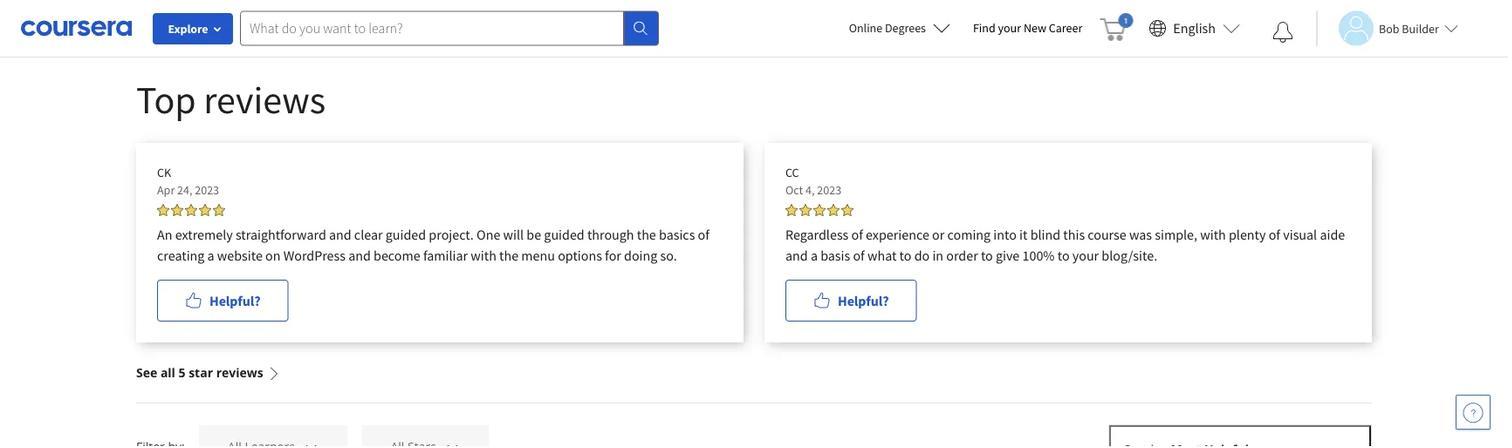 Task type: describe. For each thing, give the bounding box(es) containing it.
2 filled star image from the left
[[171, 204, 183, 216]]

ck
[[157, 165, 171, 181]]

top
[[136, 75, 196, 124]]

at a low price. everything for your website is available on this platform!
[[136, 17, 538, 33]]

1 chevron down image from the left
[[303, 439, 319, 448]]

plenty
[[1229, 226, 1266, 244]]

in
[[933, 247, 944, 265]]

helpful? button for website
[[157, 280, 288, 322]]

menu
[[521, 247, 555, 265]]

become
[[374, 247, 421, 265]]

degrees
[[885, 20, 926, 36]]

career
[[1049, 20, 1083, 36]]

on inside the an extremely straightforward and clear guided project. one will be guided through the basics of creating a website on wordpress and become familiar with the menu options for doing so.
[[265, 247, 281, 265]]

it
[[1020, 226, 1028, 244]]

0 vertical spatial reviews
[[204, 75, 326, 124]]

5 filled star image from the left
[[842, 204, 854, 216]]

an extremely straightforward and clear guided project. one will be guided through the basics of creating a website on wordpress and become familiar with the menu options for doing so.
[[157, 226, 710, 265]]

order
[[947, 247, 978, 265]]

a inside the an extremely straightforward and clear guided project. one will be guided through the basics of creating a website on wordpress and become familiar with the menu options for doing so.
[[207, 247, 214, 265]]

4 filled star image from the left
[[814, 204, 826, 216]]

0 horizontal spatial the
[[499, 247, 519, 265]]

0 vertical spatial the
[[637, 226, 656, 244]]

24,
[[177, 182, 192, 198]]

see all 5 star reviews button
[[136, 343, 281, 403]]

through
[[587, 226, 634, 244]]

help center image
[[1463, 402, 1484, 423]]

simple,
[[1155, 226, 1198, 244]]

online degrees
[[849, 20, 926, 36]]

blog/site.
[[1102, 247, 1158, 265]]

5 filled star image from the left
[[828, 204, 840, 216]]

and inside regardless of experience or coming into it blind this course was simple, with plenty of visual aide and a basis of what to do in order to give 100% to your blog/site.
[[786, 247, 808, 265]]

ck apr 24, 2023
[[157, 165, 219, 198]]

one
[[477, 226, 501, 244]]

or
[[932, 226, 945, 244]]

of left the visual
[[1269, 226, 1281, 244]]

english button
[[1142, 0, 1247, 57]]

top reviews
[[136, 75, 326, 124]]

available
[[390, 17, 440, 33]]

low
[[160, 17, 180, 33]]

find your new career link
[[965, 17, 1092, 39]]

online
[[849, 20, 883, 36]]

5
[[179, 365, 186, 381]]

2 filled star image from the left
[[199, 204, 211, 216]]

4 filled star image from the left
[[800, 204, 812, 216]]

2023 for of
[[817, 182, 842, 198]]

regardless
[[786, 226, 849, 244]]

100%
[[1023, 247, 1055, 265]]

experience
[[866, 226, 930, 244]]

regardless of experience or coming into it blind this course was simple, with plenty of visual aide and a basis of what to do in order to give 100% to your blog/site.
[[786, 226, 1345, 265]]

an
[[157, 226, 172, 244]]

reviews inside button
[[216, 365, 263, 381]]

so.
[[660, 247, 677, 265]]

is
[[377, 17, 386, 33]]

helpful? button for and
[[786, 280, 917, 322]]

2 to from the left
[[981, 247, 993, 265]]

creating
[[157, 247, 205, 265]]

3 to from the left
[[1058, 247, 1070, 265]]

a inside regardless of experience or coming into it blind this course was simple, with plenty of visual aide and a basis of what to do in order to give 100% to your blog/site.
[[811, 247, 818, 265]]

0 horizontal spatial for
[[281, 17, 298, 33]]

1 guided from the left
[[386, 226, 426, 244]]

2023 for extremely
[[195, 182, 219, 198]]

0 vertical spatial website
[[330, 17, 374, 33]]

into
[[994, 226, 1017, 244]]

show notifications image
[[1273, 22, 1294, 43]]

clear
[[354, 226, 383, 244]]

options
[[558, 247, 602, 265]]

2 guided from the left
[[544, 226, 585, 244]]

helpful? for basis
[[838, 292, 889, 310]]

extremely
[[175, 226, 233, 244]]

4,
[[806, 182, 815, 198]]

cc
[[786, 165, 799, 181]]



Task type: vqa. For each thing, say whether or not it's contained in the screenshot.
Coursera image
yes



Task type: locate. For each thing, give the bounding box(es) containing it.
0 vertical spatial on
[[443, 17, 458, 33]]

the down will
[[499, 247, 519, 265]]

filled star image
[[157, 204, 169, 216], [171, 204, 183, 216], [786, 204, 798, 216], [800, 204, 812, 216], [842, 204, 854, 216]]

oct
[[786, 182, 803, 198]]

filled star image down oct
[[786, 204, 798, 216]]

1 filled star image from the left
[[185, 204, 197, 216]]

see
[[136, 365, 157, 381]]

1 vertical spatial on
[[265, 247, 281, 265]]

a down extremely
[[207, 247, 214, 265]]

1 vertical spatial with
[[471, 247, 497, 265]]

helpful? for wordpress
[[210, 292, 261, 310]]

1 vertical spatial website
[[217, 247, 263, 265]]

aide
[[1320, 226, 1345, 244]]

0 vertical spatial this
[[461, 17, 482, 33]]

1 helpful? from the left
[[210, 292, 261, 310]]

3 filled star image from the left
[[786, 204, 798, 216]]

your down course
[[1073, 247, 1099, 265]]

0 horizontal spatial 2023
[[195, 182, 219, 198]]

reviews right the star
[[216, 365, 263, 381]]

filled star image down 24,
[[171, 204, 183, 216]]

your
[[301, 17, 327, 33], [998, 20, 1021, 36], [1073, 247, 1099, 265]]

for down through
[[605, 247, 621, 265]]

0 horizontal spatial a
[[150, 17, 157, 33]]

website left is
[[330, 17, 374, 33]]

blind
[[1031, 226, 1061, 244]]

with
[[1201, 226, 1226, 244], [471, 247, 497, 265]]

filled star image up regardless
[[842, 204, 854, 216]]

0 horizontal spatial helpful?
[[210, 292, 261, 310]]

shopping cart: 1 item image
[[1100, 13, 1133, 41]]

1 to from the left
[[900, 247, 912, 265]]

1 horizontal spatial to
[[981, 247, 993, 265]]

filled star image down the 4, at the right top
[[800, 204, 812, 216]]

1 horizontal spatial this
[[1064, 226, 1085, 244]]

builder
[[1402, 21, 1439, 36]]

2023
[[195, 182, 219, 198], [817, 182, 842, 198]]

english
[[1174, 20, 1216, 37]]

straightforward
[[236, 226, 326, 244]]

1 vertical spatial for
[[605, 247, 621, 265]]

at
[[136, 17, 147, 33]]

0 vertical spatial for
[[281, 17, 298, 33]]

helpful? down what
[[838, 292, 889, 310]]

for
[[281, 17, 298, 33], [605, 247, 621, 265]]

with down the one
[[471, 247, 497, 265]]

0 horizontal spatial guided
[[386, 226, 426, 244]]

all
[[161, 365, 175, 381]]

doing
[[624, 247, 658, 265]]

explore
[[168, 21, 208, 37]]

your inside regardless of experience or coming into it blind this course was simple, with plenty of visual aide and a basis of what to do in order to give 100% to your blog/site.
[[1073, 247, 1099, 265]]

visual
[[1283, 226, 1318, 244]]

1 horizontal spatial website
[[330, 17, 374, 33]]

3 filled star image from the left
[[213, 204, 225, 216]]

helpful? down extremely
[[210, 292, 261, 310]]

project.
[[429, 226, 474, 244]]

1 filled star image from the left
[[157, 204, 169, 216]]

2023 inside cc oct 4, 2023
[[817, 182, 842, 198]]

2 helpful? from the left
[[838, 292, 889, 310]]

2 horizontal spatial to
[[1058, 247, 1070, 265]]

with inside the an extremely straightforward and clear guided project. one will be guided through the basics of creating a website on wordpress and become familiar with the menu options for doing so.
[[471, 247, 497, 265]]

give
[[996, 247, 1020, 265]]

basics
[[659, 226, 695, 244]]

platform!
[[485, 17, 538, 33]]

new
[[1024, 20, 1047, 36]]

0 horizontal spatial chevron down image
[[303, 439, 319, 448]]

1 horizontal spatial chevron down image
[[445, 439, 460, 448]]

star
[[189, 365, 213, 381]]

this inside regardless of experience or coming into it blind this course was simple, with plenty of visual aide and a basis of what to do in order to give 100% to your blog/site.
[[1064, 226, 1085, 244]]

1 2023 from the left
[[195, 182, 219, 198]]

to left give
[[981, 247, 993, 265]]

website
[[330, 17, 374, 33], [217, 247, 263, 265]]

helpful?
[[210, 292, 261, 310], [838, 292, 889, 310]]

chevron down image
[[303, 439, 319, 448], [445, 439, 460, 448]]

2023 right 24,
[[195, 182, 219, 198]]

find your new career
[[973, 20, 1083, 36]]

to
[[900, 247, 912, 265], [981, 247, 993, 265], [1058, 247, 1070, 265]]

filled star image down apr
[[157, 204, 169, 216]]

2 horizontal spatial your
[[1073, 247, 1099, 265]]

0 horizontal spatial with
[[471, 247, 497, 265]]

and down regardless
[[786, 247, 808, 265]]

0 horizontal spatial helpful? button
[[157, 280, 288, 322]]

for right everything
[[281, 17, 298, 33]]

cc oct 4, 2023
[[786, 165, 842, 198]]

bob
[[1379, 21, 1400, 36]]

2 2023 from the left
[[817, 182, 842, 198]]

1 horizontal spatial a
[[207, 247, 214, 265]]

1 horizontal spatial the
[[637, 226, 656, 244]]

website inside the an extremely straightforward and clear guided project. one will be guided through the basics of creating a website on wordpress and become familiar with the menu options for doing so.
[[217, 247, 263, 265]]

to right 100%
[[1058, 247, 1070, 265]]

1 vertical spatial reviews
[[216, 365, 263, 381]]

1 helpful? button from the left
[[157, 280, 288, 322]]

a right at
[[150, 17, 157, 33]]

the up doing
[[637, 226, 656, 244]]

2023 right the 4, at the right top
[[817, 182, 842, 198]]

your right find
[[998, 20, 1021, 36]]

explore button
[[153, 13, 233, 45]]

website down extremely
[[217, 247, 263, 265]]

of right the basics
[[698, 226, 710, 244]]

on
[[443, 17, 458, 33], [265, 247, 281, 265]]

helpful? button
[[157, 280, 288, 322], [786, 280, 917, 322]]

on right available
[[443, 17, 458, 33]]

1 horizontal spatial on
[[443, 17, 458, 33]]

everything
[[218, 17, 278, 33]]

of
[[698, 226, 710, 244], [852, 226, 863, 244], [1269, 226, 1281, 244], [853, 247, 865, 265]]

for inside the an extremely straightforward and clear guided project. one will be guided through the basics of creating a website on wordpress and become familiar with the menu options for doing so.
[[605, 247, 621, 265]]

this left platform!
[[461, 17, 482, 33]]

0 horizontal spatial on
[[265, 247, 281, 265]]

and
[[329, 226, 352, 244], [348, 247, 371, 265], [786, 247, 808, 265]]

the
[[637, 226, 656, 244], [499, 247, 519, 265]]

coming
[[948, 226, 991, 244]]

1 horizontal spatial guided
[[544, 226, 585, 244]]

of right regardless
[[852, 226, 863, 244]]

1 vertical spatial this
[[1064, 226, 1085, 244]]

reviews down everything
[[204, 75, 326, 124]]

and down "clear"
[[348, 247, 371, 265]]

on down straightforward at the left of the page
[[265, 247, 281, 265]]

to left the do
[[900, 247, 912, 265]]

a down regardless
[[811, 247, 818, 265]]

with left plenty
[[1201, 226, 1226, 244]]

1 vertical spatial the
[[499, 247, 519, 265]]

online degrees button
[[835, 9, 965, 47]]

What do you want to learn? text field
[[240, 11, 624, 46]]

0 horizontal spatial website
[[217, 247, 263, 265]]

wordpress
[[283, 247, 346, 265]]

a
[[150, 17, 157, 33], [207, 247, 214, 265], [811, 247, 818, 265]]

1 horizontal spatial for
[[605, 247, 621, 265]]

2 helpful? button from the left
[[786, 280, 917, 322]]

0 vertical spatial with
[[1201, 226, 1226, 244]]

1 horizontal spatial your
[[998, 20, 1021, 36]]

None search field
[[240, 11, 659, 46]]

2 chevron down image from the left
[[445, 439, 460, 448]]

bob builder
[[1379, 21, 1439, 36]]

1 horizontal spatial helpful?
[[838, 292, 889, 310]]

filled star image
[[185, 204, 197, 216], [199, 204, 211, 216], [213, 204, 225, 216], [814, 204, 826, 216], [828, 204, 840, 216]]

1 horizontal spatial 2023
[[817, 182, 842, 198]]

course
[[1088, 226, 1127, 244]]

will
[[503, 226, 524, 244]]

apr
[[157, 182, 175, 198]]

price.
[[184, 17, 215, 33]]

helpful? button down basis
[[786, 280, 917, 322]]

guided up the options
[[544, 226, 585, 244]]

be
[[527, 226, 541, 244]]

2 horizontal spatial a
[[811, 247, 818, 265]]

and left "clear"
[[329, 226, 352, 244]]

familiar
[[423, 247, 468, 265]]

guided up the become
[[386, 226, 426, 244]]

basis
[[821, 247, 850, 265]]

coursera image
[[21, 14, 132, 42]]

of inside the an extremely straightforward and clear guided project. one will be guided through the basics of creating a website on wordpress and become familiar with the menu options for doing so.
[[698, 226, 710, 244]]

was
[[1130, 226, 1152, 244]]

what
[[868, 247, 897, 265]]

of left what
[[853, 247, 865, 265]]

bob builder button
[[1316, 11, 1459, 46]]

2023 inside ck apr 24, 2023
[[195, 182, 219, 198]]

this right blind
[[1064, 226, 1085, 244]]

1 horizontal spatial with
[[1201, 226, 1226, 244]]

do
[[915, 247, 930, 265]]

find
[[973, 20, 996, 36]]

see all 5 star reviews
[[136, 365, 263, 381]]

guided
[[386, 226, 426, 244], [544, 226, 585, 244]]

1 horizontal spatial helpful? button
[[786, 280, 917, 322]]

with inside regardless of experience or coming into it blind this course was simple, with plenty of visual aide and a basis of what to do in order to give 100% to your blog/site.
[[1201, 226, 1226, 244]]

0 horizontal spatial to
[[900, 247, 912, 265]]

reviews
[[204, 75, 326, 124], [216, 365, 263, 381]]

your right everything
[[301, 17, 327, 33]]

helpful? button down creating
[[157, 280, 288, 322]]

0 horizontal spatial this
[[461, 17, 482, 33]]

this
[[461, 17, 482, 33], [1064, 226, 1085, 244]]

0 horizontal spatial your
[[301, 17, 327, 33]]



